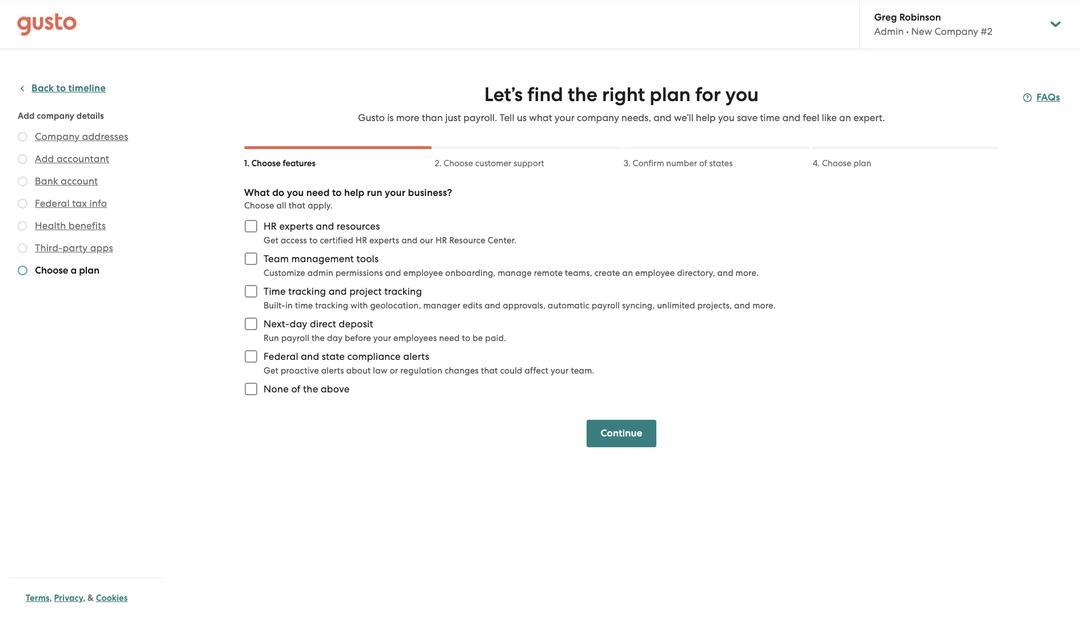 Task type: locate. For each thing, give the bounding box(es) containing it.
1 vertical spatial that
[[481, 366, 498, 376]]

employee up "syncing,"
[[635, 268, 675, 279]]

edits
[[463, 301, 483, 311]]

or
[[390, 366, 398, 376]]

the
[[568, 83, 598, 106], [312, 333, 325, 344], [303, 384, 318, 395]]

tracking up geolocation,
[[384, 286, 422, 297]]

check image for third-
[[18, 244, 27, 253]]

check image for federal
[[18, 199, 27, 209]]

that left could
[[481, 366, 498, 376]]

find
[[528, 83, 563, 106]]

time
[[264, 286, 286, 297]]

check image left health
[[18, 221, 27, 231]]

tools
[[357, 253, 379, 265]]

1 vertical spatial plan
[[854, 158, 872, 169]]

choose for choose a plan
[[35, 265, 68, 277]]

1 vertical spatial you
[[718, 112, 735, 124]]

choose customer support
[[444, 158, 544, 169]]

0 horizontal spatial that
[[289, 201, 306, 211]]

1 horizontal spatial payroll
[[592, 301, 620, 311]]

1 vertical spatial federal
[[264, 351, 298, 363]]

1 horizontal spatial add
[[35, 153, 54, 165]]

time right save
[[760, 112, 780, 124]]

1 vertical spatial more.
[[753, 301, 776, 311]]

2 vertical spatial the
[[303, 384, 318, 395]]

1 horizontal spatial an
[[839, 112, 851, 124]]

3 check image from the top
[[18, 266, 27, 276]]

0 vertical spatial get
[[264, 236, 279, 246]]

1 vertical spatial check image
[[18, 244, 27, 253]]

choose up what
[[252, 158, 281, 169]]

1 horizontal spatial plan
[[650, 83, 691, 106]]

get up none
[[264, 366, 279, 376]]

of left states on the right of the page
[[699, 158, 707, 169]]

1 vertical spatial add
[[35, 153, 54, 165]]

payroll down "create"
[[592, 301, 620, 311]]

to left be
[[462, 333, 470, 344]]

payroll down next-
[[281, 333, 310, 344]]

plan right a
[[79, 265, 100, 277]]

you inside what do you need to help run your business? choose all that apply.
[[287, 187, 304, 199]]

2 get from the top
[[264, 366, 279, 376]]

1 horizontal spatial federal
[[264, 351, 298, 363]]

1 vertical spatial need
[[439, 333, 460, 344]]

day
[[290, 319, 307, 330], [327, 333, 343, 344]]

2 vertical spatial you
[[287, 187, 304, 199]]

your right 'what'
[[555, 112, 575, 124]]

add down 'back'
[[18, 111, 35, 121]]

alerts down state
[[321, 366, 344, 376]]

federal down run
[[264, 351, 298, 363]]

check image down add company details
[[18, 132, 27, 142]]

tell
[[500, 112, 515, 124]]

1 get from the top
[[264, 236, 279, 246]]

1 check image from the top
[[18, 132, 27, 142]]

0 vertical spatial check image
[[18, 154, 27, 164]]

create
[[595, 268, 620, 279]]

1 vertical spatial of
[[291, 384, 301, 395]]

choose a plan
[[35, 265, 100, 277]]

0 horizontal spatial day
[[290, 319, 307, 330]]

choose down like
[[822, 158, 852, 169]]

plan down expert.
[[854, 158, 872, 169]]

bank account
[[35, 176, 98, 187]]

more. right 'directory,'
[[736, 268, 759, 279]]

choose left a
[[35, 265, 68, 277]]

1 check image from the top
[[18, 154, 27, 164]]

0 horizontal spatial an
[[623, 268, 633, 279]]

company left #2
[[935, 26, 979, 37]]

gusto
[[358, 112, 385, 124]]

info
[[89, 198, 107, 209]]

states
[[710, 158, 733, 169]]

help right we'll
[[696, 112, 716, 124]]

next-
[[264, 319, 290, 330]]

0 vertical spatial federal
[[35, 198, 70, 209]]

an inside let's find the right plan for you gusto is more than just payroll. tell us what your company needs, and we'll help you save time and feel like an expert.
[[839, 112, 851, 124]]

deposit
[[339, 319, 373, 330]]

hr down all
[[264, 221, 277, 232]]

Federal and state compliance alerts checkbox
[[239, 344, 264, 369]]

your right run
[[385, 187, 406, 199]]

company down add company details
[[35, 131, 80, 142]]

check image left the federal tax info
[[18, 199, 27, 209]]

that right all
[[289, 201, 306, 211]]

check image left add accountant button
[[18, 154, 27, 164]]

the down proactive
[[303, 384, 318, 395]]

and right edits at the left
[[485, 301, 501, 311]]

0 horizontal spatial time
[[295, 301, 313, 311]]

just
[[445, 112, 461, 124]]

choose left customer
[[444, 158, 473, 169]]

0 horizontal spatial help
[[344, 187, 365, 199]]

and up proactive
[[301, 351, 319, 363]]

choose features
[[252, 158, 316, 169]]

you up save
[[726, 83, 759, 106]]

more. right projects,
[[753, 301, 776, 311]]

to right 'back'
[[56, 82, 66, 94]]

the for find
[[568, 83, 598, 106]]

get access to certified hr experts and our hr resource center.
[[264, 236, 517, 246]]

projects,
[[698, 301, 732, 311]]

to up apply.
[[332, 187, 342, 199]]

more.
[[736, 268, 759, 279], [753, 301, 776, 311]]

and right projects,
[[734, 301, 751, 311]]

what
[[244, 187, 270, 199]]

0 vertical spatial the
[[568, 83, 598, 106]]

help
[[696, 112, 716, 124], [344, 187, 365, 199]]

third-party apps
[[35, 243, 113, 254]]

and up geolocation,
[[385, 268, 401, 279]]

check image left third-
[[18, 244, 27, 253]]

details
[[77, 111, 104, 121]]

and right 'directory,'
[[718, 268, 734, 279]]

1 vertical spatial experts
[[370, 236, 399, 246]]

customize
[[264, 268, 305, 279]]

accountant
[[57, 153, 109, 165]]

need up apply.
[[306, 187, 330, 199]]

1 vertical spatial the
[[312, 333, 325, 344]]

1 horizontal spatial need
[[439, 333, 460, 344]]

and
[[654, 112, 672, 124], [783, 112, 801, 124], [316, 221, 334, 232], [402, 236, 418, 246], [385, 268, 401, 279], [718, 268, 734, 279], [329, 286, 347, 297], [485, 301, 501, 311], [734, 301, 751, 311], [301, 351, 319, 363]]

0 vertical spatial help
[[696, 112, 716, 124]]

1 horizontal spatial time
[[760, 112, 780, 124]]

0 horizontal spatial of
[[291, 384, 301, 395]]

0 horizontal spatial plan
[[79, 265, 100, 277]]

choose down what
[[244, 201, 274, 211]]

a
[[71, 265, 77, 277]]

choose inside list
[[35, 265, 68, 277]]

1 horizontal spatial ,
[[83, 594, 85, 604]]

1 vertical spatial alerts
[[321, 366, 344, 376]]

of down proactive
[[291, 384, 301, 395]]

the for payroll
[[312, 333, 325, 344]]

help inside let's find the right plan for you gusto is more than just payroll. tell us what your company needs, and we'll help you save time and feel like an expert.
[[696, 112, 716, 124]]

company down back to timeline button
[[37, 111, 74, 121]]

faqs
[[1037, 92, 1061, 104]]

4 check image from the top
[[18, 221, 27, 231]]

1 horizontal spatial help
[[696, 112, 716, 124]]

tracking
[[288, 286, 326, 297], [384, 286, 422, 297], [315, 301, 348, 311]]

1 horizontal spatial company
[[935, 26, 979, 37]]

None of the above checkbox
[[239, 377, 264, 402]]

our
[[420, 236, 433, 246]]

run payroll the day before your employees need to be paid.
[[264, 333, 506, 344]]

addresses
[[82, 131, 128, 142]]

Next-day direct deposit checkbox
[[239, 312, 264, 337]]

0 horizontal spatial employee
[[404, 268, 443, 279]]

company addresses button
[[35, 130, 128, 144]]

greg
[[875, 11, 897, 23]]

0 vertical spatial add
[[18, 111, 35, 121]]

hr down resources
[[356, 236, 367, 246]]

check image left bank
[[18, 177, 27, 186]]

continue button
[[587, 420, 656, 448]]

0 horizontal spatial payroll
[[281, 333, 310, 344]]

2 vertical spatial plan
[[79, 265, 100, 277]]

built-in time tracking with geolocation, manager edits and approvals, automatic payroll syncing, unlimited projects, and more.
[[264, 301, 776, 311]]

check image
[[18, 154, 27, 164], [18, 244, 27, 253], [18, 266, 27, 276]]

0 vertical spatial time
[[760, 112, 780, 124]]

is
[[387, 112, 394, 124]]

0 horizontal spatial add
[[18, 111, 35, 121]]

tracking down admin
[[288, 286, 326, 297]]

company inside greg robinson admin • new company #2
[[935, 26, 979, 37]]

0 horizontal spatial federal
[[35, 198, 70, 209]]

account
[[61, 176, 98, 187]]

greg robinson admin • new company #2
[[875, 11, 993, 37]]

do
[[272, 187, 285, 199]]

time right the in
[[295, 301, 313, 311]]

payroll.
[[464, 112, 497, 124]]

check image
[[18, 132, 27, 142], [18, 177, 27, 186], [18, 199, 27, 209], [18, 221, 27, 231]]

above
[[321, 384, 350, 395]]

tracking down time tracking and project tracking
[[315, 301, 348, 311]]

your left team.
[[551, 366, 569, 376]]

your
[[555, 112, 575, 124], [385, 187, 406, 199], [374, 333, 391, 344], [551, 366, 569, 376]]

get up team
[[264, 236, 279, 246]]

2 employee from the left
[[635, 268, 675, 279]]

check image left choose a plan at left
[[18, 266, 27, 276]]

, left &
[[83, 594, 85, 604]]

0 vertical spatial an
[[839, 112, 851, 124]]

0 vertical spatial need
[[306, 187, 330, 199]]

company inside let's find the right plan for you gusto is more than just payroll. tell us what your company needs, and we'll help you save time and feel like an expert.
[[577, 112, 619, 124]]

an
[[839, 112, 851, 124], [623, 268, 633, 279]]

automatic
[[548, 301, 590, 311]]

an right "create"
[[623, 268, 633, 279]]

1 vertical spatial day
[[327, 333, 343, 344]]

alerts up regulation
[[403, 351, 429, 363]]

2 vertical spatial check image
[[18, 266, 27, 276]]

management
[[291, 253, 354, 265]]

add up bank
[[35, 153, 54, 165]]

experts up tools
[[370, 236, 399, 246]]

health benefits button
[[35, 219, 106, 233]]

confirm
[[633, 158, 664, 169]]

0 vertical spatial day
[[290, 319, 307, 330]]

confirm number of states
[[633, 158, 733, 169]]

choose a plan list
[[18, 130, 158, 280]]

of
[[699, 158, 707, 169], [291, 384, 301, 395]]

help left run
[[344, 187, 365, 199]]

1 vertical spatial time
[[295, 301, 313, 311]]

health
[[35, 220, 66, 232]]

add
[[18, 111, 35, 121], [35, 153, 54, 165]]

0 vertical spatial of
[[699, 158, 707, 169]]

employee down our at the top
[[404, 268, 443, 279]]

federal inside button
[[35, 198, 70, 209]]

1 horizontal spatial that
[[481, 366, 498, 376]]

experts up access
[[279, 221, 313, 232]]

the down next-day direct deposit on the bottom left
[[312, 333, 325, 344]]

in
[[286, 301, 293, 311]]

resource
[[449, 236, 486, 246]]

0 vertical spatial that
[[289, 201, 306, 211]]

health benefits
[[35, 220, 106, 232]]

2 check image from the top
[[18, 177, 27, 186]]

your inside what do you need to help run your business? choose all that apply.
[[385, 187, 406, 199]]

0 horizontal spatial company
[[35, 131, 80, 142]]

you
[[726, 83, 759, 106], [718, 112, 735, 124], [287, 187, 304, 199]]

1 horizontal spatial employee
[[635, 268, 675, 279]]

terms link
[[26, 594, 50, 604]]

add inside button
[[35, 153, 54, 165]]

0 vertical spatial company
[[935, 26, 979, 37]]

manage
[[498, 268, 532, 279]]

hr right our at the top
[[436, 236, 447, 246]]

federal for federal and state compliance alerts
[[264, 351, 298, 363]]

0 horizontal spatial need
[[306, 187, 330, 199]]

0 horizontal spatial hr
[[264, 221, 277, 232]]

plan inside list
[[79, 265, 100, 277]]

company down right
[[577, 112, 619, 124]]

company inside "company addresses" button
[[35, 131, 80, 142]]

, left privacy link
[[50, 594, 52, 604]]

federal up health
[[35, 198, 70, 209]]

an right like
[[839, 112, 851, 124]]

need left be
[[439, 333, 460, 344]]

2 check image from the top
[[18, 244, 27, 253]]

plan up we'll
[[650, 83, 691, 106]]

certified
[[320, 236, 354, 246]]

benefits
[[69, 220, 106, 232]]

and left the feel at the top of page
[[783, 112, 801, 124]]

1 vertical spatial get
[[264, 366, 279, 376]]

and left our at the top
[[402, 236, 418, 246]]

the inside let's find the right plan for you gusto is more than just payroll. tell us what your company needs, and we'll help you save time and feel like an expert.
[[568, 83, 598, 106]]

Time tracking and project tracking checkbox
[[239, 279, 264, 304]]

1 horizontal spatial company
[[577, 112, 619, 124]]

day down the in
[[290, 319, 307, 330]]

the right find
[[568, 83, 598, 106]]

0 horizontal spatial experts
[[279, 221, 313, 232]]

you right do
[[287, 187, 304, 199]]

#2
[[981, 26, 993, 37]]

and left we'll
[[654, 112, 672, 124]]

that
[[289, 201, 306, 211], [481, 366, 498, 376]]

check image for bank
[[18, 177, 27, 186]]

day up state
[[327, 333, 343, 344]]

3 check image from the top
[[18, 199, 27, 209]]

employee
[[404, 268, 443, 279], [635, 268, 675, 279]]

0 horizontal spatial ,
[[50, 594, 52, 604]]

choose plan
[[822, 158, 872, 169]]

terms , privacy , & cookies
[[26, 594, 128, 604]]

us
[[517, 112, 527, 124]]

0 vertical spatial plan
[[650, 83, 691, 106]]

you left save
[[718, 112, 735, 124]]

experts
[[279, 221, 313, 232], [370, 236, 399, 246]]

alerts
[[403, 351, 429, 363], [321, 366, 344, 376]]

1 vertical spatial company
[[35, 131, 80, 142]]

terms
[[26, 594, 50, 604]]

0 vertical spatial alerts
[[403, 351, 429, 363]]

1 vertical spatial help
[[344, 187, 365, 199]]



Task type: describe. For each thing, give the bounding box(es) containing it.
third-party apps button
[[35, 241, 113, 255]]

direct
[[310, 319, 336, 330]]

get for federal
[[264, 366, 279, 376]]

paid.
[[485, 333, 506, 344]]

federal for federal tax info
[[35, 198, 70, 209]]

to inside what do you need to help run your business? choose all that apply.
[[332, 187, 342, 199]]

customer
[[475, 158, 512, 169]]

timeline
[[68, 82, 106, 94]]

•
[[906, 26, 909, 37]]

federal and state compliance alerts
[[264, 351, 429, 363]]

0 vertical spatial you
[[726, 83, 759, 106]]

your up compliance at the bottom left
[[374, 333, 391, 344]]

add for add company details
[[18, 111, 35, 121]]

proactive
[[281, 366, 319, 376]]

Team management tools checkbox
[[239, 247, 264, 272]]

back to timeline button
[[18, 82, 106, 96]]

federal tax info button
[[35, 197, 107, 210]]

choose inside what do you need to help run your business? choose all that apply.
[[244, 201, 274, 211]]

next-day direct deposit
[[264, 319, 373, 330]]

changes
[[445, 366, 479, 376]]

team.
[[571, 366, 595, 376]]

&
[[88, 594, 94, 604]]

more
[[396, 112, 420, 124]]

team management tools
[[264, 253, 379, 265]]

2 horizontal spatial plan
[[854, 158, 872, 169]]

party
[[63, 243, 88, 254]]

add accountant
[[35, 153, 109, 165]]

choose for choose customer support
[[444, 158, 473, 169]]

choose for choose plan
[[822, 158, 852, 169]]

than
[[422, 112, 443, 124]]

1 horizontal spatial alerts
[[403, 351, 429, 363]]

before
[[345, 333, 371, 344]]

admin
[[308, 268, 334, 279]]

choose for choose features
[[252, 158, 281, 169]]

add for add accountant
[[35, 153, 54, 165]]

built-
[[264, 301, 286, 311]]

1 employee from the left
[[404, 268, 443, 279]]

customize admin permissions and employee onboarding, manage remote teams, create an employee directory, and more.
[[264, 268, 759, 279]]

0 horizontal spatial alerts
[[321, 366, 344, 376]]

what
[[529, 112, 552, 124]]

support
[[514, 158, 544, 169]]

to inside button
[[56, 82, 66, 94]]

to down hr experts and resources on the left top
[[309, 236, 318, 246]]

state
[[322, 351, 345, 363]]

2 horizontal spatial hr
[[436, 236, 447, 246]]

add company details
[[18, 111, 104, 121]]

HR experts and resources checkbox
[[239, 214, 264, 239]]

1 horizontal spatial experts
[[370, 236, 399, 246]]

none of the above
[[264, 384, 350, 395]]

home image
[[17, 13, 77, 36]]

check image for add
[[18, 154, 27, 164]]

check image for company
[[18, 132, 27, 142]]

help inside what do you need to help run your business? choose all that apply.
[[344, 187, 365, 199]]

1 , from the left
[[50, 594, 52, 604]]

get for hr
[[264, 236, 279, 246]]

access
[[281, 236, 307, 246]]

0 vertical spatial more.
[[736, 268, 759, 279]]

and up certified
[[316, 221, 334, 232]]

the for of
[[303, 384, 318, 395]]

directory,
[[677, 268, 715, 279]]

admin
[[875, 26, 904, 37]]

none
[[264, 384, 289, 395]]

we'll
[[674, 112, 694, 124]]

run
[[367, 187, 383, 199]]

onboarding,
[[445, 268, 496, 279]]

center.
[[488, 236, 517, 246]]

for
[[696, 83, 721, 106]]

0 vertical spatial experts
[[279, 221, 313, 232]]

cookies button
[[96, 592, 128, 606]]

regulation
[[401, 366, 443, 376]]

need inside what do you need to help run your business? choose all that apply.
[[306, 187, 330, 199]]

could
[[500, 366, 523, 376]]

1 horizontal spatial of
[[699, 158, 707, 169]]

0 horizontal spatial company
[[37, 111, 74, 121]]

faqs button
[[1023, 91, 1061, 105]]

be
[[473, 333, 483, 344]]

bank account button
[[35, 174, 98, 188]]

your inside let's find the right plan for you gusto is more than just payroll. tell us what your company needs, and we'll help you save time and feel like an expert.
[[555, 112, 575, 124]]

permissions
[[336, 268, 383, 279]]

cookies
[[96, 594, 128, 604]]

federal tax info
[[35, 198, 107, 209]]

1 horizontal spatial day
[[327, 333, 343, 344]]

let's find the right plan for you gusto is more than just payroll. tell us what your company needs, and we'll help you save time and feel like an expert.
[[358, 83, 885, 124]]

new
[[912, 26, 932, 37]]

geolocation,
[[370, 301, 421, 311]]

affect
[[525, 366, 549, 376]]

company addresses
[[35, 131, 128, 142]]

team
[[264, 253, 289, 265]]

privacy link
[[54, 594, 83, 604]]

1 horizontal spatial hr
[[356, 236, 367, 246]]

time tracking and project tracking
[[264, 286, 422, 297]]

get proactive alerts about law or regulation changes that could affect your team.
[[264, 366, 595, 376]]

1 vertical spatial an
[[623, 268, 633, 279]]

0 vertical spatial payroll
[[592, 301, 620, 311]]

right
[[602, 83, 645, 106]]

hr experts and resources
[[264, 221, 380, 232]]

all
[[277, 201, 286, 211]]

1 vertical spatial payroll
[[281, 333, 310, 344]]

bank
[[35, 176, 58, 187]]

that inside what do you need to help run your business? choose all that apply.
[[289, 201, 306, 211]]

employees
[[394, 333, 437, 344]]

needs,
[[622, 112, 651, 124]]

remote
[[534, 268, 563, 279]]

robinson
[[900, 11, 941, 23]]

check image for health
[[18, 221, 27, 231]]

let's
[[484, 83, 523, 106]]

plan inside let's find the right plan for you gusto is more than just payroll. tell us what your company needs, and we'll help you save time and feel like an expert.
[[650, 83, 691, 106]]

and down admin
[[329, 286, 347, 297]]

2 , from the left
[[83, 594, 85, 604]]

teams,
[[565, 268, 592, 279]]

about
[[346, 366, 371, 376]]

with
[[351, 301, 368, 311]]

time inside let's find the right plan for you gusto is more than just payroll. tell us what your company needs, and we'll help you save time and feel like an expert.
[[760, 112, 780, 124]]



Task type: vqa. For each thing, say whether or not it's contained in the screenshot.
of to the top
yes



